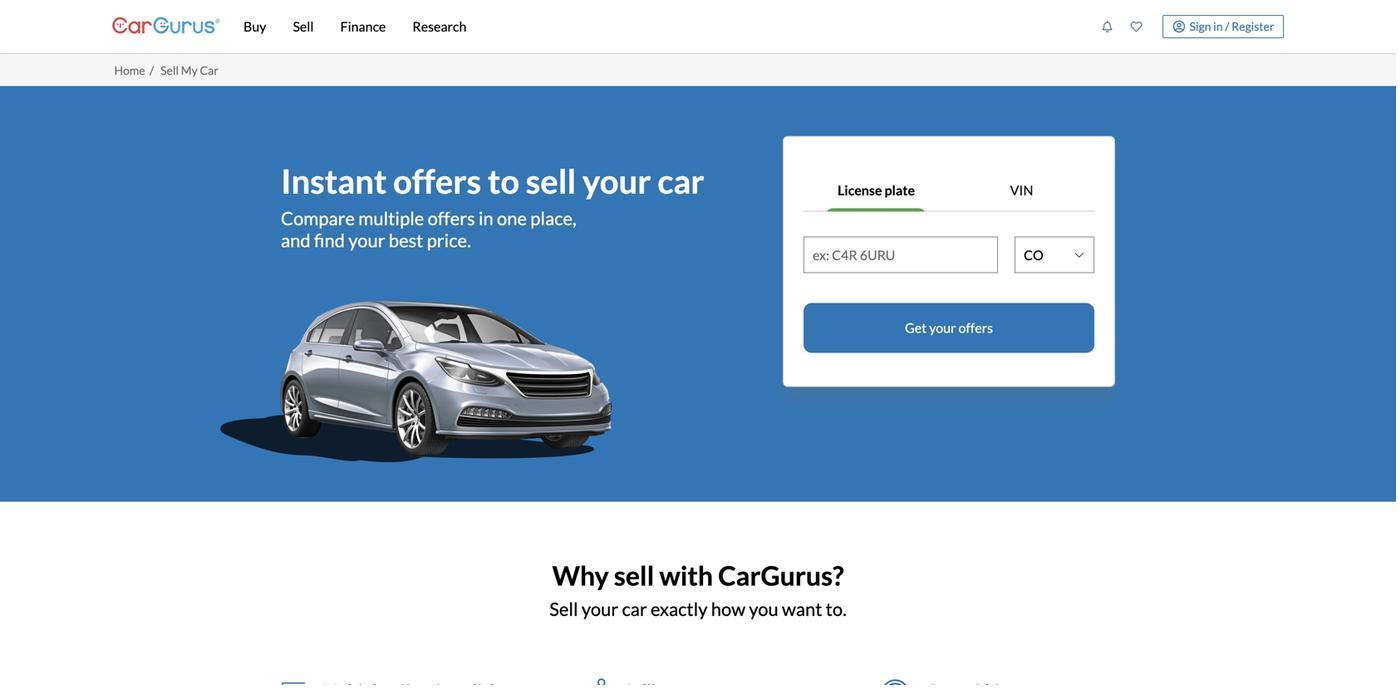 Task type: describe. For each thing, give the bounding box(es) containing it.
why
[[552, 559, 609, 591]]

sell inside why sell with cargurus? sell your car exactly how you want to.
[[550, 598, 578, 620]]

saved cars image
[[1131, 21, 1143, 32]]

license
[[838, 182, 882, 198]]

your inside why sell with cargurus? sell your car exactly how you want to.
[[582, 598, 619, 620]]

research
[[413, 18, 467, 35]]

sign in / register menu
[[1093, 6, 1284, 47]]

to
[[488, 161, 520, 201]]

cargurus?
[[718, 559, 844, 591]]

best
[[389, 229, 423, 251]]

in inside menu item
[[1214, 19, 1223, 33]]

ex: C4R 6URU field
[[805, 237, 998, 272]]

home / sell my car
[[114, 63, 219, 77]]

open notifications image
[[1102, 21, 1114, 32]]

finance button
[[327, 0, 399, 53]]

register
[[1232, 19, 1275, 33]]

car image
[[219, 300, 613, 463]]

instant offers to sell your car compare multiple offers in one place, and find your best price.
[[281, 161, 705, 251]]

sell button
[[280, 0, 327, 53]]

to.
[[826, 598, 847, 620]]

car
[[200, 63, 219, 77]]

0 vertical spatial offers
[[393, 161, 481, 201]]

your inside "button"
[[930, 320, 956, 336]]

home link
[[114, 63, 145, 77]]

1 vertical spatial /
[[150, 63, 154, 77]]

sell inside "popup button"
[[293, 18, 314, 35]]

compare
[[281, 207, 355, 229]]

in inside instant offers to sell your car compare multiple offers in one place, and find your best price.
[[479, 207, 494, 229]]

sell inside why sell with cargurus? sell your car exactly how you want to.
[[614, 559, 655, 591]]

find
[[314, 229, 345, 251]]

place,
[[531, 207, 577, 229]]

sign in / register
[[1190, 19, 1275, 33]]

sign in / register link
[[1163, 15, 1284, 38]]

buy
[[244, 18, 266, 35]]

sign
[[1190, 19, 1212, 33]]

1 vertical spatial sell
[[161, 63, 179, 77]]

car inside instant offers to sell your car compare multiple offers in one place, and find your best price.
[[658, 161, 705, 201]]

research button
[[399, 0, 480, 53]]



Task type: locate. For each thing, give the bounding box(es) containing it.
0 horizontal spatial sell
[[161, 63, 179, 77]]

2 vertical spatial sell
[[550, 598, 578, 620]]

with
[[660, 559, 713, 591]]

menu bar containing buy
[[220, 0, 1093, 53]]

0 vertical spatial sell
[[293, 18, 314, 35]]

sell left 'my' on the left of page
[[161, 63, 179, 77]]

get your offers
[[905, 320, 993, 336]]

tab list inside "instant offers to sell your car" main content
[[804, 170, 1095, 212]]

finance
[[340, 18, 386, 35]]

in
[[1214, 19, 1223, 33], [479, 207, 494, 229]]

2 vertical spatial offers
[[959, 320, 993, 336]]

tab list containing license plate
[[804, 170, 1095, 212]]

sell down "why"
[[550, 598, 578, 620]]

in left the one
[[479, 207, 494, 229]]

car inside why sell with cargurus? sell your car exactly how you want to.
[[622, 598, 647, 620]]

vin tab
[[949, 170, 1095, 212]]

sell
[[293, 18, 314, 35], [161, 63, 179, 77], [550, 598, 578, 620]]

exactly
[[651, 598, 708, 620]]

cargurus logo homepage link image
[[112, 3, 220, 50]]

sell left with
[[614, 559, 655, 591]]

how
[[711, 598, 746, 620]]

offers up multiple
[[393, 161, 481, 201]]

sell
[[526, 161, 576, 201], [614, 559, 655, 591]]

sell up place,
[[526, 161, 576, 201]]

0 horizontal spatial sell
[[526, 161, 576, 201]]

offers right get
[[959, 320, 993, 336]]

/ inside menu item
[[1226, 19, 1230, 33]]

0 vertical spatial /
[[1226, 19, 1230, 33]]

1 horizontal spatial in
[[1214, 19, 1223, 33]]

want
[[782, 598, 823, 620]]

0 vertical spatial sell
[[526, 161, 576, 201]]

user icon image
[[1173, 20, 1186, 33]]

tab list
[[804, 170, 1095, 212]]

why sell with cargurus? sell your car exactly how you want to.
[[550, 559, 847, 620]]

0 vertical spatial car
[[658, 161, 705, 201]]

0 vertical spatial in
[[1214, 19, 1223, 33]]

2 horizontal spatial sell
[[550, 598, 578, 620]]

in right sign
[[1214, 19, 1223, 33]]

1 horizontal spatial /
[[1226, 19, 1230, 33]]

offers up price.
[[428, 207, 475, 229]]

license plate tab
[[804, 170, 949, 212]]

/ left register on the top
[[1226, 19, 1230, 33]]

0 horizontal spatial /
[[150, 63, 154, 77]]

plate
[[885, 182, 915, 198]]

0 horizontal spatial car
[[622, 598, 647, 620]]

home
[[114, 63, 145, 77]]

you
[[749, 598, 779, 620]]

multiple
[[359, 207, 424, 229]]

buy button
[[230, 0, 280, 53]]

menu bar
[[220, 0, 1093, 53]]

1 vertical spatial car
[[622, 598, 647, 620]]

get your offers button
[[804, 303, 1095, 353]]

1 vertical spatial sell
[[614, 559, 655, 591]]

and
[[281, 229, 311, 251]]

cargurus logo homepage link link
[[112, 3, 220, 50]]

1 vertical spatial offers
[[428, 207, 475, 229]]

license plate
[[838, 182, 915, 198]]

instant offers to sell your car main content
[[100, 86, 1297, 685]]

offers inside get your offers "button"
[[959, 320, 993, 336]]

price.
[[427, 229, 471, 251]]

instant
[[281, 161, 387, 201]]

your
[[583, 161, 651, 201], [349, 229, 385, 251], [930, 320, 956, 336], [582, 598, 619, 620]]

1 horizontal spatial sell
[[614, 559, 655, 591]]

1 vertical spatial in
[[479, 207, 494, 229]]

sell right the buy
[[293, 18, 314, 35]]

sell inside instant offers to sell your car compare multiple offers in one place, and find your best price.
[[526, 161, 576, 201]]

one
[[497, 207, 527, 229]]

1 horizontal spatial car
[[658, 161, 705, 201]]

my
[[181, 63, 198, 77]]

offers
[[393, 161, 481, 201], [428, 207, 475, 229], [959, 320, 993, 336]]

car
[[658, 161, 705, 201], [622, 598, 647, 620]]

get
[[905, 320, 927, 336]]

vin
[[1011, 182, 1034, 198]]

1 horizontal spatial sell
[[293, 18, 314, 35]]

/
[[1226, 19, 1230, 33], [150, 63, 154, 77]]

0 horizontal spatial in
[[479, 207, 494, 229]]

/ right home link
[[150, 63, 154, 77]]

sign in / register menu item
[[1151, 15, 1284, 38]]



Task type: vqa. For each thing, say whether or not it's contained in the screenshot.
I related to I specifically asked that only 1 hard inquiry be made on my Credit Report. I was be clear about this request.  Unfortunately,  for me, they authorized WITHOUT MY APPROVAL  4 hard inquiries.  Very very disappointing!!!
no



